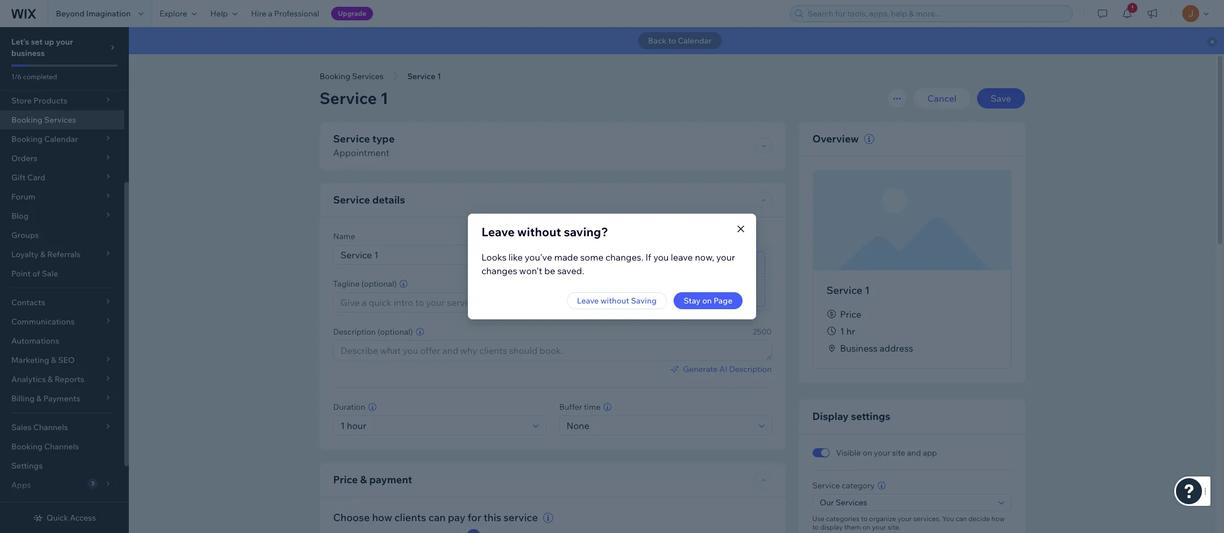 Task type: vqa. For each thing, say whether or not it's contained in the screenshot.
Angeles,
no



Task type: locate. For each thing, give the bounding box(es) containing it.
image
[[673, 231, 696, 241]]

1 horizontal spatial booking services
[[320, 71, 384, 81]]

0 horizontal spatial price
[[333, 473, 358, 486]]

how
[[372, 511, 392, 524], [992, 515, 1005, 523]]

1 vertical spatial price
[[333, 473, 358, 486]]

1 vertical spatial service 1
[[320, 88, 389, 108]]

your right now,
[[717, 252, 736, 263]]

0 horizontal spatial to
[[669, 36, 676, 46]]

1 horizontal spatial can
[[956, 515, 967, 523]]

Description (optional) text field
[[334, 341, 772, 360]]

can
[[429, 511, 446, 524], [956, 515, 967, 523]]

visible on your site and app
[[837, 448, 938, 458]]

without up you've
[[518, 224, 561, 239]]

2 vertical spatial (optional)
[[378, 327, 413, 337]]

Name field
[[337, 245, 655, 265]]

let's set up your business
[[11, 37, 73, 58]]

access
[[70, 513, 96, 523]]

leave inside "button"
[[577, 296, 599, 306]]

0 vertical spatial services
[[352, 71, 384, 81]]

beyond
[[56, 8, 84, 19]]

1 vertical spatial on
[[863, 448, 873, 458]]

1 vertical spatial services
[[44, 115, 76, 125]]

description right ai
[[730, 364, 772, 374]]

time
[[584, 402, 601, 412]]

services down completed on the left top of the page
[[44, 115, 76, 125]]

save button
[[977, 88, 1025, 109]]

service details
[[333, 193, 405, 206]]

some
[[581, 252, 604, 263]]

description down tagline
[[333, 327, 376, 337]]

settings
[[11, 461, 43, 471]]

price left &
[[333, 473, 358, 486]]

Duration field
[[337, 416, 530, 435]]

1 horizontal spatial leave
[[577, 296, 599, 306]]

changes.
[[606, 252, 644, 263]]

how right decide
[[992, 515, 1005, 523]]

without inside "button"
[[601, 296, 630, 306]]

leave
[[671, 252, 693, 263]]

sale
[[42, 269, 58, 279]]

completed
[[23, 72, 57, 81]]

price & payment
[[333, 473, 412, 486]]

1 vertical spatial leave
[[577, 296, 599, 306]]

price up "hr"
[[841, 309, 862, 320]]

them
[[845, 523, 861, 532]]

on right stay
[[703, 296, 712, 306]]

1 vertical spatial booking services
[[11, 115, 76, 125]]

1 horizontal spatial services
[[352, 71, 384, 81]]

(optional) for tagline (optional)
[[362, 279, 397, 289]]

back
[[648, 36, 667, 46]]

cancel button
[[914, 88, 971, 109]]

booking services inside button
[[320, 71, 384, 81]]

service
[[504, 511, 538, 524]]

let's
[[11, 37, 29, 47]]

your right the 'up'
[[56, 37, 73, 47]]

leave for leave without saving
[[577, 296, 599, 306]]

your inside "let's set up your business"
[[56, 37, 73, 47]]

2500
[[753, 327, 772, 337]]

type
[[372, 132, 395, 145]]

help
[[211, 8, 228, 19]]

quick access button
[[33, 513, 96, 523]]

leave up the name field
[[482, 224, 515, 239]]

0 horizontal spatial without
[[518, 224, 561, 239]]

services
[[352, 71, 384, 81], [44, 115, 76, 125]]

how left clients
[[372, 511, 392, 524]]

description
[[333, 327, 376, 337], [730, 364, 772, 374]]

leave without saving button
[[567, 292, 667, 309]]

leave down saved.
[[577, 296, 599, 306]]

buffer
[[560, 402, 583, 412]]

Search for tools, apps, help & more... field
[[805, 6, 1069, 21]]

how inside use categories to organize your services. you can decide how to display them on your site.
[[992, 515, 1005, 523]]

explore
[[160, 8, 187, 19]]

1 vertical spatial booking
[[11, 115, 43, 125]]

1 horizontal spatial service 1
[[408, 71, 441, 81]]

0 horizontal spatial services
[[44, 115, 76, 125]]

booking channels link
[[0, 437, 124, 456]]

services for the booking services link at left
[[44, 115, 76, 125]]

on right them on the right bottom of page
[[863, 523, 871, 532]]

generate ai description button
[[670, 364, 772, 374]]

0 vertical spatial booking services
[[320, 71, 384, 81]]

1 horizontal spatial price
[[841, 309, 862, 320]]

2 vertical spatial on
[[863, 523, 871, 532]]

to inside button
[[669, 36, 676, 46]]

your
[[56, 37, 73, 47], [717, 252, 736, 263], [874, 448, 891, 458], [898, 515, 912, 523], [873, 523, 887, 532]]

changes
[[482, 265, 518, 277]]

booking for booking services button
[[320, 71, 351, 81]]

services.
[[914, 515, 941, 523]]

booking inside button
[[320, 71, 351, 81]]

can left pay
[[429, 511, 446, 524]]

2 vertical spatial booking
[[11, 442, 43, 452]]

0 vertical spatial service 1
[[408, 71, 441, 81]]

booking for the booking services link at left
[[11, 115, 43, 125]]

Buffer time field
[[563, 416, 756, 435]]

1 vertical spatial without
[[601, 296, 630, 306]]

services inside sidebar element
[[44, 115, 76, 125]]

on for page
[[703, 296, 712, 306]]

booking services button
[[314, 68, 389, 85]]

hire a professional link
[[244, 0, 326, 27]]

to right them on the right bottom of page
[[862, 515, 868, 523]]

save
[[991, 93, 1012, 104]]

app
[[923, 448, 938, 458]]

calendar
[[678, 36, 712, 46]]

0 vertical spatial leave
[[482, 224, 515, 239]]

0 vertical spatial (optional)
[[698, 231, 733, 241]]

business address
[[841, 343, 914, 354]]

services left service 1 button at the left of the page
[[352, 71, 384, 81]]

decide
[[969, 515, 991, 523]]

1 horizontal spatial to
[[813, 523, 819, 532]]

overview
[[813, 132, 859, 145]]

0 vertical spatial without
[[518, 224, 561, 239]]

leave
[[482, 224, 515, 239], [577, 296, 599, 306]]

quick access
[[47, 513, 96, 523]]

(optional) for image (optional)
[[698, 231, 733, 241]]

to right back
[[669, 36, 676, 46]]

0 horizontal spatial service 1
[[320, 88, 389, 108]]

0 vertical spatial price
[[841, 309, 862, 320]]

can right the you
[[956, 515, 967, 523]]

2 horizontal spatial to
[[862, 515, 868, 523]]

on inside button
[[703, 296, 712, 306]]

&
[[360, 473, 367, 486]]

to
[[669, 36, 676, 46], [862, 515, 868, 523], [813, 523, 819, 532]]

leave without saving
[[577, 296, 657, 306]]

your down service category field
[[898, 515, 912, 523]]

display settings
[[813, 410, 891, 423]]

services inside button
[[352, 71, 384, 81]]

of
[[32, 269, 40, 279]]

1 vertical spatial (optional)
[[362, 279, 397, 289]]

31
[[651, 231, 659, 241]]

this
[[484, 511, 502, 524]]

to left "display"
[[813, 523, 819, 532]]

0 horizontal spatial booking services
[[11, 115, 76, 125]]

2 vertical spatial service 1
[[827, 284, 870, 297]]

0 vertical spatial booking
[[320, 71, 351, 81]]

choose how clients can pay for this service
[[333, 511, 538, 524]]

stay on page
[[684, 296, 733, 306]]

service category
[[813, 481, 875, 491]]

for
[[468, 511, 482, 524]]

looks
[[482, 252, 507, 263]]

0 vertical spatial on
[[703, 296, 712, 306]]

without
[[518, 224, 561, 239], [601, 296, 630, 306]]

0 vertical spatial description
[[333, 327, 376, 337]]

site.
[[888, 523, 901, 532]]

booking services inside sidebar element
[[11, 115, 76, 125]]

0 horizontal spatial leave
[[482, 224, 515, 239]]

services for booking services button
[[352, 71, 384, 81]]

hire a professional
[[251, 8, 319, 19]]

saving?
[[564, 224, 609, 239]]

be
[[545, 265, 556, 277]]

hire
[[251, 8, 266, 19]]

on right visible
[[863, 448, 873, 458]]

organize
[[870, 515, 897, 523]]

1
[[437, 71, 441, 81], [381, 88, 389, 108], [865, 284, 870, 297], [841, 326, 845, 337]]

without for saving?
[[518, 224, 561, 239]]

address
[[880, 343, 914, 354]]

1 horizontal spatial how
[[992, 515, 1005, 523]]

1 horizontal spatial without
[[601, 296, 630, 306]]

without left saving
[[601, 296, 630, 306]]

upgrade
[[338, 9, 367, 18]]

display
[[821, 523, 843, 532]]

1 vertical spatial description
[[730, 364, 772, 374]]

saved.
[[558, 265, 585, 277]]

clients
[[395, 511, 426, 524]]



Task type: describe. For each thing, give the bounding box(es) containing it.
up
[[44, 37, 54, 47]]

point of sale
[[11, 269, 58, 279]]

booking for booking channels link
[[11, 442, 43, 452]]

1/6 completed
[[11, 72, 57, 81]]

category
[[842, 481, 875, 491]]

won't
[[520, 265, 543, 277]]

service inside button
[[408, 71, 436, 81]]

like
[[509, 252, 523, 263]]

Service category field
[[817, 495, 995, 511]]

business
[[11, 48, 45, 58]]

categories
[[827, 515, 860, 523]]

cancel
[[928, 93, 957, 104]]

site
[[893, 448, 906, 458]]

back to calendar
[[648, 36, 712, 46]]

back to calendar button
[[638, 32, 722, 49]]

point of sale link
[[0, 264, 124, 283]]

image (optional)
[[673, 231, 733, 241]]

ai
[[720, 364, 728, 374]]

use categories to organize your services. you can decide how to display them on your site.
[[813, 515, 1005, 532]]

tagline
[[333, 279, 360, 289]]

you
[[654, 252, 669, 263]]

visible
[[837, 448, 861, 458]]

booking services for the booking services link at left
[[11, 115, 76, 125]]

can inside use categories to organize your services. you can decide how to display them on your site.
[[956, 515, 967, 523]]

service 1 inside button
[[408, 71, 441, 81]]

cms link
[[0, 495, 124, 514]]

on inside use categories to organize your services. you can decide how to display them on your site.
[[863, 523, 871, 532]]

tagline (optional)
[[333, 279, 397, 289]]

sidebar element
[[0, 27, 129, 533]]

now,
[[695, 252, 715, 263]]

hr
[[847, 326, 856, 337]]

booking services for booking services button
[[320, 71, 384, 81]]

made
[[555, 252, 579, 263]]

settings link
[[0, 456, 124, 476]]

on for your
[[863, 448, 873, 458]]

settings
[[851, 410, 891, 423]]

1 hr
[[841, 326, 856, 337]]

display
[[813, 410, 849, 423]]

buffer time
[[560, 402, 601, 412]]

without for saving
[[601, 296, 630, 306]]

business
[[841, 343, 878, 354]]

price for price & payment
[[333, 473, 358, 486]]

and
[[908, 448, 922, 458]]

beyond imagination
[[56, 8, 131, 19]]

you've
[[525, 252, 553, 263]]

booking services link
[[0, 110, 124, 129]]

100
[[645, 279, 659, 289]]

set
[[31, 37, 43, 47]]

groups
[[11, 230, 39, 240]]

professional
[[274, 8, 319, 19]]

imagination
[[86, 8, 131, 19]]

upgrade button
[[331, 7, 373, 20]]

0 horizontal spatial can
[[429, 511, 446, 524]]

point
[[11, 269, 31, 279]]

your left site on the bottom right of page
[[874, 448, 891, 458]]

automations link
[[0, 331, 124, 351]]

groups link
[[0, 226, 124, 245]]

looks like you've made some changes. if you leave now, your changes won't be saved.
[[482, 252, 736, 277]]

1 inside button
[[437, 71, 441, 81]]

page
[[714, 296, 733, 306]]

stay on page button
[[674, 292, 743, 309]]

(optional) for description (optional)
[[378, 327, 413, 337]]

help button
[[204, 0, 244, 27]]

leave without saving?
[[482, 224, 609, 239]]

leave for leave without saving?
[[482, 224, 515, 239]]

if
[[646, 252, 652, 263]]

payment
[[370, 473, 412, 486]]

1 horizontal spatial description
[[730, 364, 772, 374]]

service 1 button
[[402, 68, 447, 85]]

2 horizontal spatial service 1
[[827, 284, 870, 297]]

appointment
[[333, 147, 390, 158]]

service type appointment
[[333, 132, 395, 158]]

use
[[813, 515, 825, 523]]

Tagline (optional) text field
[[334, 293, 658, 312]]

stay
[[684, 296, 701, 306]]

a
[[268, 8, 273, 19]]

automations
[[11, 336, 59, 346]]

channels
[[44, 442, 79, 452]]

booking channels
[[11, 442, 79, 452]]

choose
[[333, 511, 370, 524]]

pay
[[448, 511, 466, 524]]

generate ai description
[[683, 364, 772, 374]]

name
[[333, 231, 355, 241]]

back to calendar alert
[[129, 27, 1225, 54]]

your left site.
[[873, 523, 887, 532]]

0 horizontal spatial how
[[372, 511, 392, 524]]

1/6
[[11, 72, 22, 81]]

0 horizontal spatial description
[[333, 327, 376, 337]]

price for price
[[841, 309, 862, 320]]

your inside looks like you've made some changes. if you leave now, your changes won't be saved.
[[717, 252, 736, 263]]

service inside service type appointment
[[333, 132, 370, 145]]



